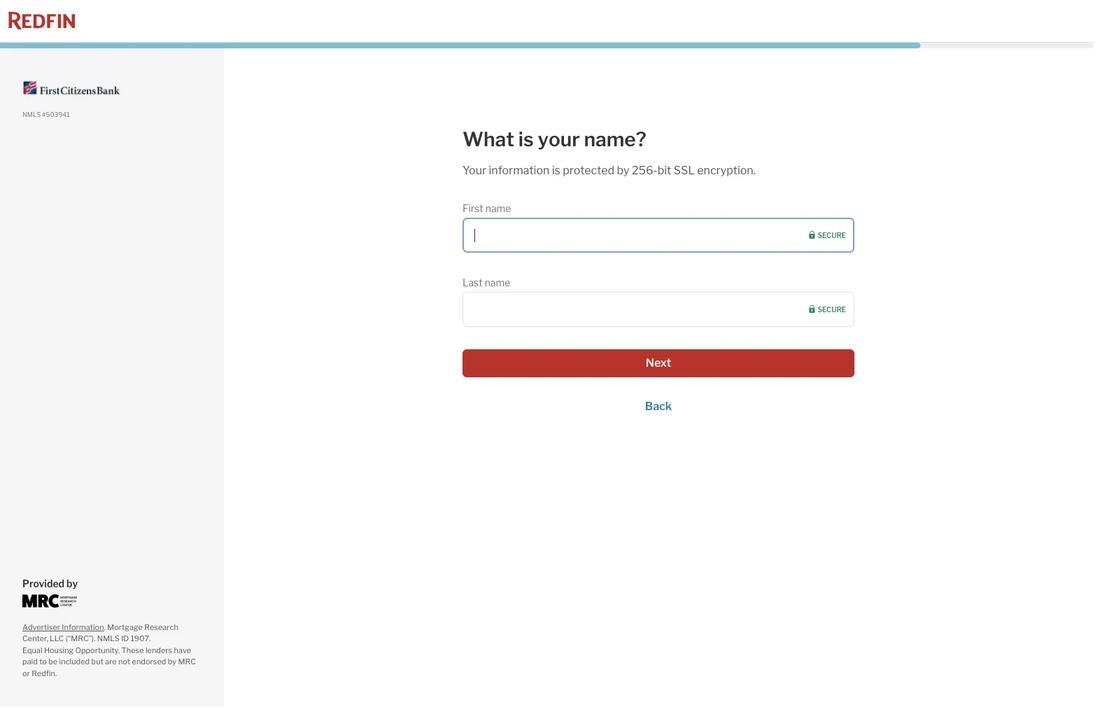 Task type: describe. For each thing, give the bounding box(es) containing it.
0 horizontal spatial is
[[519, 127, 534, 151]]

information
[[489, 164, 550, 177]]

first
[[463, 202, 484, 214]]

nmls inside . mortgage research center, llc ("mrc"). nmls id 1907. equal housing opportunity. these lenders have paid to be included but are not endorsed by mrc or redfin.
[[97, 634, 120, 643]]

llc
[[50, 634, 64, 643]]

last
[[463, 277, 483, 289]]

name for first name
[[486, 202, 511, 214]]

name for last name
[[485, 277, 511, 289]]

bit
[[658, 164, 672, 177]]

("mrc").
[[66, 634, 96, 643]]

2 horizontal spatial by
[[617, 164, 630, 177]]

your
[[538, 127, 580, 151]]

mrc
[[178, 657, 196, 666]]

Last name text field
[[463, 292, 855, 327]]

id
[[121, 634, 129, 643]]

endorsed
[[132, 657, 166, 666]]

mortgage
[[107, 622, 143, 632]]

have
[[174, 645, 191, 655]]

next button
[[463, 349, 855, 377]]

equal housing opportunity.
[[22, 645, 120, 655]]

your information is protected by 256-bit ssl encryption.
[[463, 164, 756, 177]]

research
[[144, 622, 178, 632]]

#503941
[[42, 111, 70, 118]]

advertiser information
[[22, 622, 104, 632]]

are
[[105, 657, 117, 666]]

what
[[463, 127, 514, 151]]

paid
[[22, 657, 38, 666]]

nmls #503941
[[22, 111, 70, 118]]



Task type: locate. For each thing, give the bounding box(es) containing it.
name?
[[584, 127, 647, 151]]

1 horizontal spatial nmls
[[97, 634, 120, 643]]

nmls
[[22, 111, 41, 118], [97, 634, 120, 643]]

0 vertical spatial name
[[486, 202, 511, 214]]

first name
[[463, 202, 511, 214]]

nmls left #503941
[[22, 111, 41, 118]]

.
[[104, 622, 106, 632]]

lenders
[[146, 645, 172, 655]]

to
[[39, 657, 47, 666]]

is
[[519, 127, 534, 151], [552, 164, 561, 177]]

center,
[[22, 634, 48, 643]]

back
[[645, 400, 672, 413]]

next
[[646, 356, 672, 370]]

0 horizontal spatial nmls
[[22, 111, 41, 118]]

0 vertical spatial is
[[519, 127, 534, 151]]

nmls down .
[[97, 634, 120, 643]]

by
[[617, 164, 630, 177], [66, 577, 78, 589], [168, 657, 177, 666]]

by up mortgage research center image
[[66, 577, 78, 589]]

your
[[463, 164, 487, 177]]

protected
[[563, 164, 615, 177]]

these
[[122, 645, 144, 655]]

0 horizontal spatial by
[[66, 577, 78, 589]]

name right 'last'
[[485, 277, 511, 289]]

is down what is your name?
[[552, 164, 561, 177]]

name right first
[[486, 202, 511, 214]]

by left 256-
[[617, 164, 630, 177]]

not
[[118, 657, 130, 666]]

1 horizontal spatial is
[[552, 164, 561, 177]]

or redfin.
[[22, 668, 57, 678]]

advertiser
[[22, 622, 60, 632]]

is up information
[[519, 127, 534, 151]]

information
[[62, 622, 104, 632]]

1907.
[[131, 634, 151, 643]]

2 vertical spatial by
[[168, 657, 177, 666]]

256-
[[632, 164, 658, 177]]

included
[[59, 657, 90, 666]]

by left mrc
[[168, 657, 177, 666]]

by inside . mortgage research center, llc ("mrc"). nmls id 1907. equal housing opportunity. these lenders have paid to be included but are not endorsed by mrc or redfin.
[[168, 657, 177, 666]]

but
[[91, 657, 103, 666]]

First name text field
[[463, 218, 855, 253]]

mortgage research center image
[[22, 594, 77, 607]]

0 vertical spatial nmls
[[22, 111, 41, 118]]

0 vertical spatial by
[[617, 164, 630, 177]]

. mortgage research center, llc ("mrc"). nmls id 1907. equal housing opportunity. these lenders have paid to be included but are not endorsed by mrc or redfin.
[[22, 622, 196, 678]]

1 horizontal spatial by
[[168, 657, 177, 666]]

provided by
[[22, 577, 78, 589]]

advertiser information button
[[22, 622, 104, 632]]

1 vertical spatial name
[[485, 277, 511, 289]]

1 vertical spatial is
[[552, 164, 561, 177]]

last name
[[463, 277, 511, 289]]

1 vertical spatial nmls
[[97, 634, 120, 643]]

ssl encryption.
[[674, 164, 756, 177]]

what is your name?
[[463, 127, 647, 151]]

be
[[48, 657, 58, 666]]

back button
[[463, 400, 855, 413]]

1 vertical spatial by
[[66, 577, 78, 589]]

provided
[[22, 577, 64, 589]]

name
[[486, 202, 511, 214], [485, 277, 511, 289]]



Task type: vqa. For each thing, say whether or not it's contained in the screenshot.
Advertiser Information Button
yes



